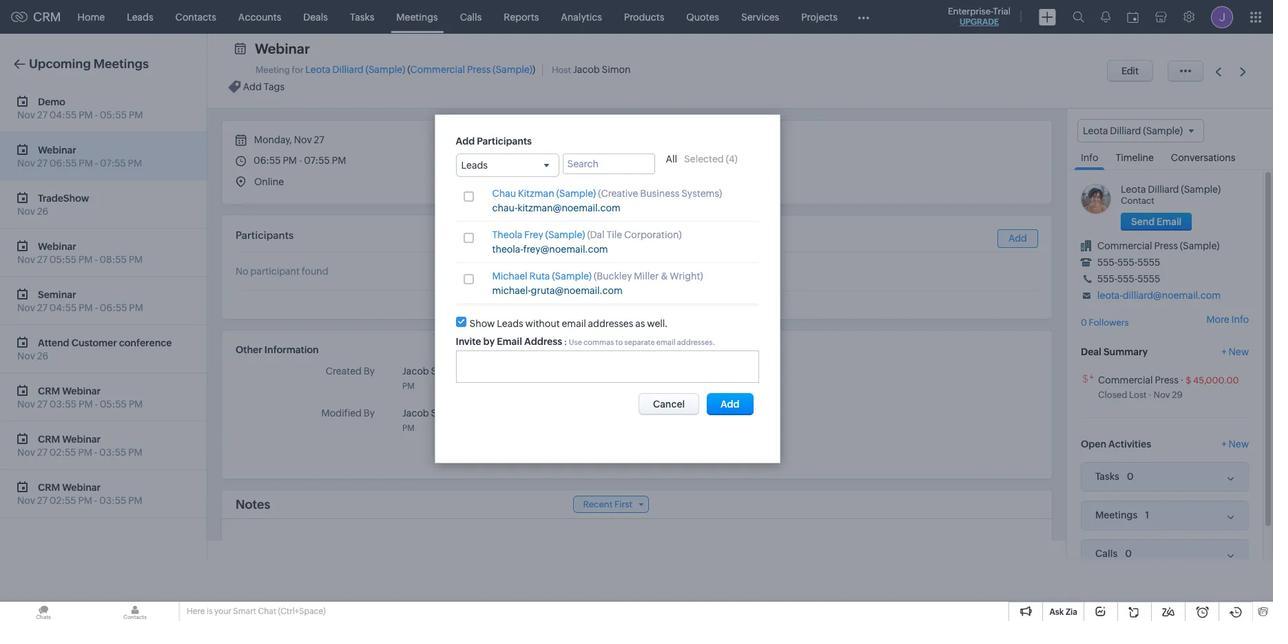 Task type: describe. For each thing, give the bounding box(es) containing it.
commercial press · $ 45,000.00 closed lost · nov 29
[[1098, 375, 1239, 400]]

summary
[[1104, 346, 1148, 357]]

calls link
[[449, 0, 493, 33]]

2 horizontal spatial add
[[1009, 233, 1027, 244]]

meeting for leota dilliard (sample) ( commercial press (sample) )
[[256, 64, 535, 75]]

here is your smart chat (ctrl+space)
[[187, 607, 326, 617]]

nov inside attend customer conference nov 26
[[17, 351, 35, 362]]

seminar nov 27 04:55 pm - 06:55 pm
[[17, 289, 143, 313]]

1 vertical spatial participants
[[236, 229, 294, 241]]

seminar
[[38, 289, 76, 300]]

add participants
[[456, 135, 532, 146]]

mon, for created by
[[469, 367, 488, 377]]

frey
[[524, 229, 543, 240]]

selected
[[684, 153, 724, 164]]

1 02:55 from the top
[[49, 447, 76, 458]]

tasks link
[[339, 0, 385, 33]]

by for modified by
[[364, 408, 375, 419]]

meeting
[[256, 65, 290, 75]]

mon, 27 nov 2023 12:55 pm for created by
[[402, 367, 560, 391]]

addresses
[[588, 318, 633, 329]]

conversations link
[[1164, 143, 1242, 170]]

projects link
[[790, 0, 849, 33]]

press for commercial press (sample)
[[1154, 241, 1178, 252]]

leads link
[[116, 0, 164, 33]]

invite by email address : use commas to separate email addresses.
[[456, 336, 715, 347]]

0 vertical spatial )
[[532, 64, 535, 75]]

nov inside seminar nov 27 04:55 pm - 06:55 pm
[[17, 302, 35, 313]]

show
[[469, 318, 495, 329]]

crm link
[[11, 10, 61, 24]]

crm inside crm webinar nov 27 03:55 pm - 05:55 pm
[[38, 385, 60, 396]]

well.
[[647, 318, 668, 329]]

commercial for commercial press · $ 45,000.00 closed lost · nov 29
[[1098, 375, 1153, 386]]

2 new from the top
[[1229, 439, 1249, 450]]

found
[[302, 266, 328, 277]]

jacob simon for created by
[[402, 366, 460, 377]]

dilliard@noemail.com
[[1123, 290, 1221, 301]]

kitzman
[[518, 188, 554, 199]]

email
[[497, 336, 522, 347]]

quotes link
[[675, 0, 730, 33]]

commercial for commercial press (sample)
[[1097, 241, 1152, 252]]

nov inside webinar nov 27 06:55 pm - 07:55 pm
[[17, 158, 35, 169]]

- inside seminar nov 27 04:55 pm - 06:55 pm
[[95, 302, 98, 313]]

(sample) for michael ruta (sample) (buckley miller & wright) michael-gruta@noemail.com
[[552, 271, 592, 282]]

home
[[78, 11, 105, 22]]

jacob simon for modified by
[[402, 408, 460, 419]]

mon, for modified by
[[469, 409, 488, 419]]

is
[[207, 607, 213, 617]]

nov inside demo nov 27 04:55 pm - 05:55 pm
[[17, 110, 35, 121]]

miller
[[634, 271, 659, 282]]

nov inside crm webinar nov 27 03:55 pm - 05:55 pm
[[17, 399, 35, 410]]

$
[[1186, 375, 1191, 386]]

previous record image
[[1215, 67, 1221, 76]]

customer
[[71, 337, 117, 348]]

information
[[264, 344, 319, 355]]

theola-
[[492, 244, 523, 255]]

dilliard inside leota dilliard (sample) contact
[[1148, 184, 1179, 195]]

(ctrl+space)
[[278, 607, 326, 617]]

theola
[[492, 229, 522, 240]]

2 vertical spatial leads
[[497, 318, 523, 329]]

4
[[729, 153, 735, 164]]

deals link
[[292, 0, 339, 33]]

email inside invite by email address : use commas to separate email addresses.
[[656, 338, 675, 346]]

08:55
[[100, 254, 127, 265]]

open activities
[[1081, 439, 1151, 450]]

(sample) down "tasks" 'link' at the top left of page
[[365, 64, 405, 75]]

chats image
[[0, 602, 87, 621]]

calls
[[460, 11, 482, 22]]

1 vertical spatial (
[[726, 153, 729, 164]]

leads for leads field
[[461, 159, 488, 170]]

0 vertical spatial (
[[407, 64, 410, 75]]

created by
[[326, 366, 375, 377]]

leota inside leota dilliard (sample) contact
[[1121, 184, 1146, 195]]

27 inside seminar nov 27 04:55 pm - 06:55 pm
[[37, 302, 48, 313]]

as
[[635, 318, 645, 329]]

press for commercial press · $ 45,000.00 closed lost · nov 29
[[1155, 375, 1179, 386]]

&
[[661, 271, 668, 282]]

29
[[1172, 390, 1182, 400]]

accounts link
[[227, 0, 292, 33]]

Search text field
[[562, 153, 655, 174]]

leota-
[[1097, 290, 1123, 301]]

contact
[[1121, 196, 1154, 206]]

upcoming
[[29, 56, 91, 71]]

0 horizontal spatial info
[[1081, 152, 1098, 163]]

all
[[666, 153, 677, 164]]

chau kitzman (sample) link
[[492, 188, 596, 200]]

without
[[525, 318, 560, 329]]

1 vertical spatial 03:55
[[99, 447, 126, 458]]

12:55 for modified by
[[539, 409, 560, 419]]

attend customer conference nov 26
[[17, 337, 172, 362]]

07:55 inside webinar nov 27 06:55 pm - 07:55 pm
[[100, 158, 126, 169]]

lost
[[1129, 390, 1147, 400]]

monday,
[[254, 134, 292, 145]]

2 horizontal spatial 06:55
[[254, 155, 281, 166]]

chau kitzman (sample) (creative business systems) chau-kitzman@noemail.com
[[492, 188, 722, 213]]

commercial press link
[[1098, 375, 1179, 386]]

2 555-555-5555 from the top
[[1097, 274, 1160, 285]]

reports link
[[493, 0, 550, 33]]

(creative
[[598, 188, 638, 199]]

- inside webinar nov 27 06:55 pm - 07:55 pm
[[95, 158, 98, 169]]

webinar nov 27 06:55 pm - 07:55 pm
[[17, 144, 142, 169]]

26 inside attend customer conference nov 26
[[37, 351, 48, 362]]

- inside webinar nov 27 05:55 pm - 08:55 pm
[[95, 254, 98, 265]]

all selected ( 4 )
[[666, 153, 737, 164]]

host
[[552, 65, 571, 75]]

nov inside webinar nov 27 05:55 pm - 08:55 pm
[[17, 254, 35, 265]]

(sample) left host
[[493, 64, 532, 75]]

monday, nov 27
[[252, 134, 324, 145]]

signals image
[[1101, 11, 1110, 23]]

0 vertical spatial simon
[[602, 64, 631, 75]]

corporation)
[[624, 229, 682, 240]]

- inside demo nov 27 04:55 pm - 05:55 pm
[[95, 110, 98, 121]]

1 horizontal spatial leota dilliard (sample) link
[[1121, 184, 1221, 195]]

deal
[[1081, 346, 1101, 357]]

more info
[[1206, 314, 1249, 325]]

modified
[[321, 408, 362, 419]]

followers
[[1089, 318, 1129, 328]]

leota-dilliard@noemail.com link
[[1097, 290, 1221, 301]]

0 vertical spatial participants
[[477, 135, 532, 146]]

27 inside demo nov 27 04:55 pm - 05:55 pm
[[37, 110, 48, 121]]

conference
[[119, 337, 172, 348]]

separate
[[624, 338, 655, 346]]

simon for created by
[[431, 366, 460, 377]]

business
[[640, 188, 679, 199]]

chat
[[258, 607, 276, 617]]

add for participants
[[456, 135, 475, 146]]

more info link
[[1206, 314, 1249, 325]]

all link
[[666, 153, 677, 164]]

2 vertical spatial 03:55
[[99, 495, 126, 506]]

cancel
[[653, 399, 685, 410]]

2 crm webinar nov 27 02:55 pm - 03:55 pm from the top
[[17, 482, 142, 506]]

0 vertical spatial jacob
[[573, 64, 600, 75]]

enterprise-trial upgrade
[[948, 6, 1011, 27]]

05:55 inside crm webinar nov 27 03:55 pm - 05:55 pm
[[100, 399, 127, 410]]

add for tags
[[243, 82, 262, 93]]

crm webinar nov 27 03:55 pm - 05:55 pm
[[17, 385, 143, 410]]

analytics
[[561, 11, 602, 22]]

27 inside crm webinar nov 27 03:55 pm - 05:55 pm
[[37, 399, 48, 410]]

add link
[[997, 229, 1038, 248]]

participant
[[250, 266, 300, 277]]

0 vertical spatial ·
[[1180, 375, 1184, 386]]

products
[[624, 11, 664, 22]]

1 555-555-5555 from the top
[[1097, 257, 1160, 268]]



Task type: vqa. For each thing, say whether or not it's contained in the screenshot.
"Mon," for Modified By
yes



Task type: locate. For each thing, give the bounding box(es) containing it.
systems)
[[681, 188, 722, 199]]

wright)
[[670, 271, 703, 282]]

· left $
[[1180, 375, 1184, 386]]

new down more info
[[1229, 346, 1249, 357]]

jacob for modified by
[[402, 408, 429, 419]]

Leads field
[[456, 153, 559, 177]]

press
[[467, 64, 491, 75], [1154, 241, 1178, 252], [1155, 375, 1179, 386]]

1 12:55 from the top
[[539, 367, 560, 377]]

open
[[1081, 439, 1106, 450]]

1 horizontal spatial leota
[[1121, 184, 1146, 195]]

(sample) down conversations
[[1181, 184, 1221, 195]]

0 horizontal spatial commercial press (sample) link
[[410, 64, 532, 75]]

no
[[236, 266, 249, 277]]

info link
[[1074, 143, 1105, 170]]

04:55
[[49, 110, 77, 121], [49, 302, 77, 313]]

recent first
[[583, 499, 632, 510]]

press inside commercial press · $ 45,000.00 closed lost · nov 29
[[1155, 375, 1179, 386]]

2 vertical spatial jacob
[[402, 408, 429, 419]]

04:55 inside seminar nov 27 04:55 pm - 06:55 pm
[[49, 302, 77, 313]]

2023 for modified by
[[518, 409, 537, 419]]

show leads without email addresses as well.
[[469, 318, 668, 329]]

(sample) for chau kitzman (sample) (creative business systems) chau-kitzman@noemail.com
[[556, 188, 596, 199]]

1 horizontal spatial add
[[456, 135, 475, 146]]

555-555-5555 down commercial press (sample)
[[1097, 257, 1160, 268]]

leota up contact
[[1121, 184, 1146, 195]]

26 down attend
[[37, 351, 48, 362]]

dilliard up contact
[[1148, 184, 1179, 195]]

05:55
[[100, 110, 127, 121], [49, 254, 76, 265], [100, 399, 127, 410]]

-
[[95, 110, 98, 121], [299, 155, 302, 166], [95, 158, 98, 169], [95, 254, 98, 265], [95, 302, 98, 313], [95, 399, 98, 410], [94, 447, 97, 458], [94, 495, 97, 506]]

(sample) inside leota dilliard (sample) contact
[[1181, 184, 1221, 195]]

commercial down contact
[[1097, 241, 1152, 252]]

1 jacob simon from the top
[[402, 366, 460, 377]]

1 vertical spatial crm webinar nov 27 02:55 pm - 03:55 pm
[[17, 482, 142, 506]]

2023 for created by
[[518, 367, 537, 377]]

2 by from the top
[[364, 408, 375, 419]]

0 vertical spatial info
[[1081, 152, 1098, 163]]

2 + from the top
[[1222, 439, 1227, 450]]

ruta
[[529, 271, 550, 282]]

jacob right created by
[[402, 366, 429, 377]]

0 vertical spatial 2023
[[518, 367, 537, 377]]

1 horizontal spatial dilliard
[[1148, 184, 1179, 195]]

+ down 45,000.00
[[1222, 439, 1227, 450]]

pm
[[79, 110, 93, 121], [129, 110, 143, 121], [283, 155, 297, 166], [332, 155, 346, 166], [79, 158, 93, 169], [128, 158, 142, 169], [78, 254, 93, 265], [129, 254, 143, 265], [79, 302, 93, 313], [129, 302, 143, 313], [402, 382, 415, 391], [79, 399, 93, 410], [129, 399, 143, 410], [402, 424, 415, 433], [78, 447, 92, 458], [128, 447, 142, 458], [78, 495, 92, 506], [128, 495, 142, 506]]

to
[[616, 338, 623, 346]]

) right selected
[[735, 153, 737, 164]]

0 vertical spatial 555-555-5555
[[1097, 257, 1160, 268]]

commercial press (sample) link up "leota-dilliard@noemail.com" link
[[1097, 241, 1220, 252]]

0 vertical spatial leota dilliard (sample) link
[[305, 64, 405, 75]]

reports
[[504, 11, 539, 22]]

27 inside webinar nov 27 06:55 pm - 07:55 pm
[[37, 158, 48, 169]]

0 horizontal spatial leota dilliard (sample) link
[[305, 64, 405, 75]]

1 horizontal spatial info
[[1231, 314, 1249, 325]]

tradeshow
[[38, 193, 89, 204]]

1 mon, 27 nov 2023 12:55 pm from the top
[[402, 367, 560, 391]]

1 vertical spatial press
[[1154, 241, 1178, 252]]

(sample) inside chau kitzman (sample) (creative business systems) chau-kitzman@noemail.com
[[556, 188, 596, 199]]

1 by from the top
[[364, 366, 375, 377]]

mon, 27 nov 2023 12:55 pm for modified by
[[402, 409, 560, 433]]

04:55 inside demo nov 27 04:55 pm - 05:55 pm
[[49, 110, 77, 121]]

frey@noemail.com
[[523, 244, 608, 255]]

02:55
[[49, 447, 76, 458], [49, 495, 76, 506]]

by
[[364, 366, 375, 377], [364, 408, 375, 419]]

commercial press (sample) link down calls
[[410, 64, 532, 75]]

0 vertical spatial 02:55
[[49, 447, 76, 458]]

meetings left calls
[[396, 11, 438, 22]]

05:55 down attend customer conference nov 26
[[100, 399, 127, 410]]

commercial down meetings link
[[410, 64, 465, 75]]

0 vertical spatial commercial
[[410, 64, 465, 75]]

(sample) for theola frey (sample) (dal tile corporation) theola-frey@noemail.com
[[545, 229, 585, 240]]

2 mon, 27 nov 2023 12:55 pm from the top
[[402, 409, 560, 433]]

2 vertical spatial press
[[1155, 375, 1179, 386]]

tags
[[264, 82, 285, 93]]

2023
[[518, 367, 537, 377], [518, 409, 537, 419]]

1 vertical spatial +
[[1222, 439, 1227, 450]]

other
[[236, 344, 262, 355]]

0 vertical spatial mon,
[[469, 367, 488, 377]]

press up dilliard@noemail.com
[[1154, 241, 1178, 252]]

1 vertical spatial leads
[[461, 159, 488, 170]]

04:55 down demo
[[49, 110, 77, 121]]

webinar inside webinar nov 27 05:55 pm - 08:55 pm
[[38, 241, 76, 252]]

0 vertical spatial by
[[364, 366, 375, 377]]

0 horizontal spatial leota
[[305, 64, 330, 75]]

2 jacob simon from the top
[[402, 408, 460, 419]]

( down meetings link
[[407, 64, 410, 75]]

05:55 inside webinar nov 27 05:55 pm - 08:55 pm
[[49, 254, 76, 265]]

04:55 down "seminar"
[[49, 302, 77, 313]]

first
[[614, 499, 632, 510]]

1 vertical spatial email
[[656, 338, 675, 346]]

0
[[1081, 318, 1087, 328]]

06:55 up customer
[[100, 302, 127, 313]]

michael-
[[492, 285, 531, 296]]

06:55 up tradeshow
[[49, 158, 77, 169]]

1 vertical spatial leota dilliard (sample) link
[[1121, 184, 1221, 195]]

12:55 for created by
[[539, 367, 560, 377]]

1 vertical spatial 26
[[37, 351, 48, 362]]

:
[[564, 337, 567, 347]]

04:55 for seminar
[[49, 302, 77, 313]]

None button
[[1107, 60, 1153, 82], [1121, 213, 1192, 231], [707, 393, 753, 415], [1107, 60, 1153, 82], [1121, 213, 1192, 231], [707, 393, 753, 415]]

dilliard right for
[[332, 64, 364, 75]]

0 vertical spatial 5555
[[1137, 257, 1160, 268]]

1 vertical spatial jacob
[[402, 366, 429, 377]]

leads down add participants
[[461, 159, 488, 170]]

meetings down leads link
[[94, 56, 149, 71]]

email down well.
[[656, 338, 675, 346]]

here
[[187, 607, 205, 617]]

1 vertical spatial leota
[[1121, 184, 1146, 195]]

0 horizontal spatial meetings
[[94, 56, 149, 71]]

0 horizontal spatial leads
[[127, 11, 153, 22]]

new inside 'link'
[[1229, 346, 1249, 357]]

1 horizontal spatial leads
[[461, 159, 488, 170]]

meetings
[[396, 11, 438, 22], [94, 56, 149, 71]]

(sample) inside theola frey (sample) (dal tile corporation) theola-frey@noemail.com
[[545, 229, 585, 240]]

0 horizontal spatial ·
[[1149, 390, 1152, 400]]

04:55 for demo
[[49, 110, 77, 121]]

(sample) up gruta@noemail.com at the top
[[552, 271, 592, 282]]

chau
[[492, 188, 516, 199]]

0 vertical spatial 26
[[37, 206, 48, 217]]

commercial inside commercial press · $ 45,000.00 closed lost · nov 29
[[1098, 375, 1153, 386]]

theola frey (sample) (dal tile corporation) theola-frey@noemail.com
[[492, 229, 682, 255]]

05:55 inside demo nov 27 04:55 pm - 05:55 pm
[[100, 110, 127, 121]]

26 inside tradeshow nov 26
[[37, 206, 48, 217]]

2 vertical spatial simon
[[431, 408, 460, 419]]

upgrade
[[960, 17, 999, 27]]

1 5555 from the top
[[1137, 257, 1160, 268]]

555-555-5555 up leota-
[[1097, 274, 1160, 285]]

1 horizontal spatial )
[[735, 153, 737, 164]]

smart
[[233, 607, 256, 617]]

projects
[[801, 11, 838, 22]]

for
[[292, 65, 304, 75]]

0 horizontal spatial )
[[532, 64, 535, 75]]

no participant found
[[236, 266, 328, 277]]

1 vertical spatial new
[[1229, 439, 1249, 450]]

0 horizontal spatial participants
[[236, 229, 294, 241]]

demo
[[38, 96, 65, 107]]

0 vertical spatial dilliard
[[332, 64, 364, 75]]

simon for modified by
[[431, 408, 460, 419]]

03:55 inside crm webinar nov 27 03:55 pm - 05:55 pm
[[49, 399, 77, 410]]

products link
[[613, 0, 675, 33]]

· right lost
[[1149, 390, 1152, 400]]

1 horizontal spatial 07:55
[[304, 155, 330, 166]]

attend
[[38, 337, 69, 348]]

45,000.00
[[1193, 375, 1239, 386]]

1 vertical spatial commercial
[[1097, 241, 1152, 252]]

1 vertical spatial jacob simon
[[402, 408, 460, 419]]

1 vertical spatial 555-555-5555
[[1097, 274, 1160, 285]]

leads up email
[[497, 318, 523, 329]]

0 horizontal spatial dilliard
[[332, 64, 364, 75]]

by for created by
[[364, 366, 375, 377]]

leota dilliard (sample) link down "tasks" 'link' at the top left of page
[[305, 64, 405, 75]]

1 vertical spatial add
[[456, 135, 475, 146]]

1 vertical spatial 5555
[[1137, 274, 1160, 285]]

press up 29
[[1155, 375, 1179, 386]]

1 vertical spatial 05:55
[[49, 254, 76, 265]]

+ new down more info
[[1222, 346, 1249, 357]]

modified by
[[321, 408, 375, 419]]

other information
[[236, 344, 319, 355]]

quotes
[[686, 11, 719, 22]]

accounts
[[238, 11, 281, 22]]

1 + new from the top
[[1222, 346, 1249, 357]]

address
[[524, 336, 562, 347]]

0 vertical spatial 05:55
[[100, 110, 127, 121]]

nov inside commercial press · $ 45,000.00 closed lost · nov 29
[[1153, 390, 1170, 400]]

meetings link
[[385, 0, 449, 33]]

nov inside tradeshow nov 26
[[17, 206, 35, 217]]

jacob right host
[[573, 64, 600, 75]]

email up the use
[[562, 318, 586, 329]]

1 + from the top
[[1222, 346, 1227, 357]]

leads for leads link
[[127, 11, 153, 22]]

commercial up lost
[[1098, 375, 1153, 386]]

(sample) up frey@noemail.com
[[545, 229, 585, 240]]

1 vertical spatial 12:55
[[539, 409, 560, 419]]

theola frey (sample) link
[[492, 229, 585, 241]]

2 12:55 from the top
[[539, 409, 560, 419]]

0 horizontal spatial (
[[407, 64, 410, 75]]

) left host
[[532, 64, 535, 75]]

by right created
[[364, 366, 375, 377]]

+ inside 'link'
[[1222, 346, 1227, 357]]

1 vertical spatial 04:55
[[49, 302, 77, 313]]

jacob right modified by at the bottom of page
[[402, 408, 429, 419]]

press down calls
[[467, 64, 491, 75]]

new down 45,000.00
[[1229, 439, 1249, 450]]

06:55 up online
[[254, 155, 281, 166]]

leota right for
[[305, 64, 330, 75]]

(sample) up kitzman@noemail.com
[[556, 188, 596, 199]]

crm
[[33, 10, 61, 24], [38, 385, 60, 396], [38, 434, 60, 445], [38, 482, 60, 493]]

0 vertical spatial commercial press (sample) link
[[410, 64, 532, 75]]

1 vertical spatial )
[[735, 153, 737, 164]]

jacob for created by
[[402, 366, 429, 377]]

commas
[[584, 338, 614, 346]]

26
[[37, 206, 48, 217], [37, 351, 48, 362]]

2 vertical spatial add
[[1009, 233, 1027, 244]]

06:55 inside webinar nov 27 06:55 pm - 07:55 pm
[[49, 158, 77, 169]]

kitzman@noemail.com
[[517, 202, 621, 213]]

contacts
[[175, 11, 216, 22]]

next record image
[[1240, 67, 1249, 76]]

27 inside webinar nov 27 05:55 pm - 08:55 pm
[[37, 254, 48, 265]]

0 vertical spatial email
[[562, 318, 586, 329]]

1 horizontal spatial meetings
[[396, 11, 438, 22]]

1 vertical spatial mon, 27 nov 2023 12:55 pm
[[402, 409, 560, 433]]

created
[[326, 366, 362, 377]]

0 vertical spatial leota
[[305, 64, 330, 75]]

1 vertical spatial + new
[[1222, 439, 1249, 450]]

chau-
[[492, 202, 517, 213]]

closed
[[1098, 390, 1127, 400]]

5555
[[1137, 257, 1160, 268], [1137, 274, 1160, 285]]

(sample) up dilliard@noemail.com
[[1180, 241, 1220, 252]]

- inside crm webinar nov 27 03:55 pm - 05:55 pm
[[95, 399, 98, 410]]

tasks
[[350, 11, 374, 22]]

05:55 up "seminar"
[[49, 254, 76, 265]]

michael
[[492, 271, 527, 282]]

1 vertical spatial commercial press (sample) link
[[1097, 241, 1220, 252]]

07:55 down monday, nov 27
[[304, 155, 330, 166]]

participants up leads field
[[477, 135, 532, 146]]

1 vertical spatial by
[[364, 408, 375, 419]]

0 horizontal spatial add
[[243, 82, 262, 93]]

leota dilliard (sample) link up contact
[[1121, 184, 1221, 195]]

1 vertical spatial dilliard
[[1148, 184, 1179, 195]]

(sample) for leota dilliard (sample) contact
[[1181, 184, 1221, 195]]

info right more on the bottom of the page
[[1231, 314, 1249, 325]]

+ up 45,000.00
[[1222, 346, 1227, 357]]

0 horizontal spatial 07:55
[[100, 158, 126, 169]]

leads right home
[[127, 11, 153, 22]]

activities
[[1108, 439, 1151, 450]]

more
[[1206, 314, 1229, 325]]

1 2023 from the top
[[518, 367, 537, 377]]

5555 down commercial press (sample)
[[1137, 257, 1160, 268]]

1 vertical spatial simon
[[431, 366, 460, 377]]

1 crm webinar nov 27 02:55 pm - 03:55 pm from the top
[[17, 434, 142, 458]]

0 horizontal spatial email
[[562, 318, 586, 329]]

1 vertical spatial meetings
[[94, 56, 149, 71]]

signals element
[[1093, 0, 1119, 34]]

leads inside leads link
[[127, 11, 153, 22]]

555-
[[1097, 257, 1117, 268], [1117, 257, 1137, 268], [1097, 274, 1117, 285], [1117, 274, 1137, 285]]

contacts image
[[92, 602, 178, 621]]

2 02:55 from the top
[[49, 495, 76, 506]]

0 vertical spatial new
[[1229, 346, 1249, 357]]

0 vertical spatial 04:55
[[49, 110, 77, 121]]

0 vertical spatial press
[[467, 64, 491, 75]]

1 new from the top
[[1229, 346, 1249, 357]]

06:55 inside seminar nov 27 04:55 pm - 06:55 pm
[[100, 302, 127, 313]]

(sample) for commercial press (sample)
[[1180, 241, 1220, 252]]

zia
[[1066, 608, 1077, 617]]

leads inside leads field
[[461, 159, 488, 170]]

1 horizontal spatial 06:55
[[100, 302, 127, 313]]

1 vertical spatial ·
[[1149, 390, 1152, 400]]

0 vertical spatial leads
[[127, 11, 153, 22]]

2 vertical spatial commercial
[[1098, 375, 1153, 386]]

1 04:55 from the top
[[49, 110, 77, 121]]

07:55
[[304, 155, 330, 166], [100, 158, 126, 169]]

info left "timeline"
[[1081, 152, 1098, 163]]

1 vertical spatial 02:55
[[49, 495, 76, 506]]

by right modified
[[364, 408, 375, 419]]

05:55 up webinar nov 27 06:55 pm - 07:55 pm
[[100, 110, 127, 121]]

1 vertical spatial 2023
[[518, 409, 537, 419]]

1 horizontal spatial participants
[[477, 135, 532, 146]]

0 vertical spatial add
[[243, 82, 262, 93]]

1 vertical spatial info
[[1231, 314, 1249, 325]]

webinar inside webinar nov 27 06:55 pm - 07:55 pm
[[38, 144, 76, 155]]

1 26 from the top
[[37, 206, 48, 217]]

2 04:55 from the top
[[49, 302, 77, 313]]

2 mon, from the top
[[469, 409, 488, 419]]

1 mon, from the top
[[469, 367, 488, 377]]

07:55 down demo nov 27 04:55 pm - 05:55 pm
[[100, 158, 126, 169]]

webinar nov 27 05:55 pm - 08:55 pm
[[17, 241, 143, 265]]

(
[[407, 64, 410, 75], [726, 153, 729, 164]]

contacts link
[[164, 0, 227, 33]]

2 2023 from the top
[[518, 409, 537, 419]]

timeline
[[1116, 152, 1154, 163]]

by
[[483, 336, 495, 347]]

+ new down 45,000.00
[[1222, 439, 1249, 450]]

mon,
[[469, 367, 488, 377], [469, 409, 488, 419]]

meetings inside meetings link
[[396, 11, 438, 22]]

1 vertical spatial mon,
[[469, 409, 488, 419]]

participants up 'participant'
[[236, 229, 294, 241]]

2 26 from the top
[[37, 351, 48, 362]]

0 vertical spatial jacob simon
[[402, 366, 460, 377]]

26 down tradeshow
[[37, 206, 48, 217]]

0 vertical spatial 12:55
[[539, 367, 560, 377]]

trial
[[993, 6, 1011, 17]]

( right selected
[[726, 153, 729, 164]]

0 vertical spatial mon, 27 nov 2023 12:55 pm
[[402, 367, 560, 391]]

1 horizontal spatial commercial press (sample) link
[[1097, 241, 1220, 252]]

0 vertical spatial 03:55
[[49, 399, 77, 410]]

online
[[254, 176, 284, 187]]

0 vertical spatial meetings
[[396, 11, 438, 22]]

2 + new from the top
[[1222, 439, 1249, 450]]

1 horizontal spatial (
[[726, 153, 729, 164]]

(sample) inside michael ruta (sample) (buckley miller & wright) michael-gruta@noemail.com
[[552, 271, 592, 282]]

2 5555 from the top
[[1137, 274, 1160, 285]]

0 vertical spatial + new
[[1222, 346, 1249, 357]]

webinar inside crm webinar nov 27 03:55 pm - 05:55 pm
[[62, 385, 101, 396]]

5555 up leota-dilliard@noemail.com
[[1137, 274, 1160, 285]]



